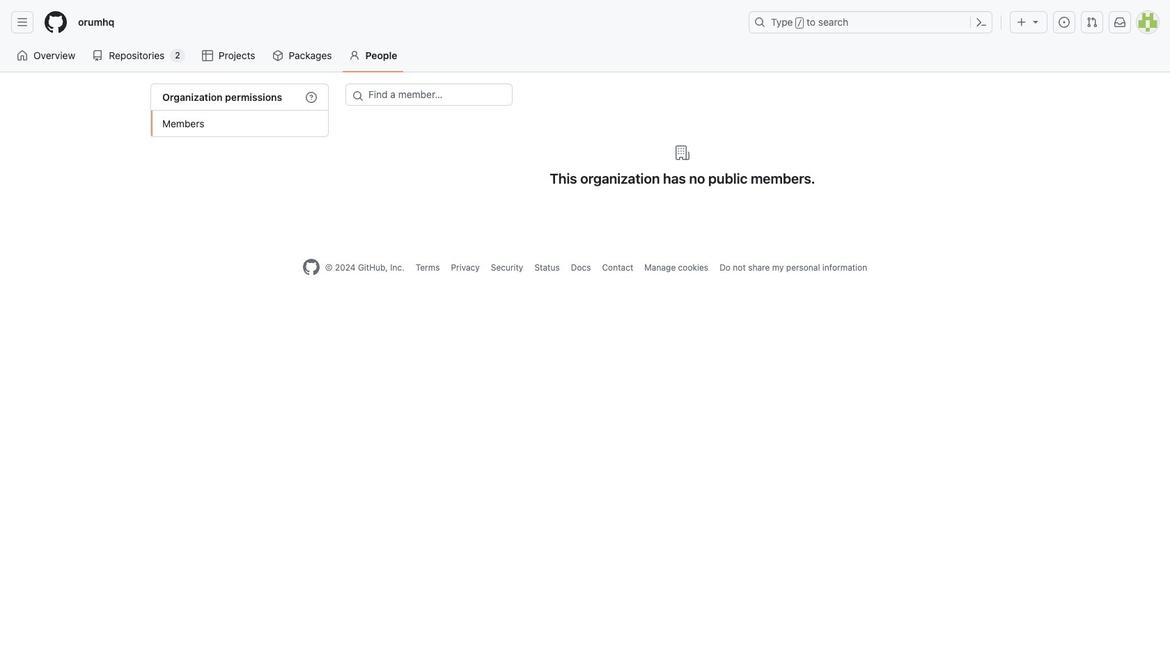 Task type: vqa. For each thing, say whether or not it's contained in the screenshot.
"Search" ICON
yes



Task type: locate. For each thing, give the bounding box(es) containing it.
plus image
[[1016, 17, 1027, 28]]

triangle down image
[[1030, 16, 1041, 27]]

package image
[[272, 50, 283, 61]]

repo image
[[92, 50, 103, 61]]

home image
[[17, 50, 28, 61]]

table image
[[202, 50, 213, 61]]



Task type: describe. For each thing, give the bounding box(es) containing it.
command palette image
[[976, 17, 987, 28]]

git pull request image
[[1087, 17, 1098, 28]]

organization image
[[674, 145, 691, 162]]

homepage image
[[303, 259, 320, 276]]

help for user roles image
[[306, 92, 317, 103]]

search image
[[352, 91, 364, 102]]

Find a member… text field
[[345, 84, 513, 106]]

homepage image
[[45, 11, 67, 33]]

notifications image
[[1114, 17, 1126, 28]]

person image
[[349, 50, 360, 61]]

issue opened image
[[1059, 17, 1070, 28]]



